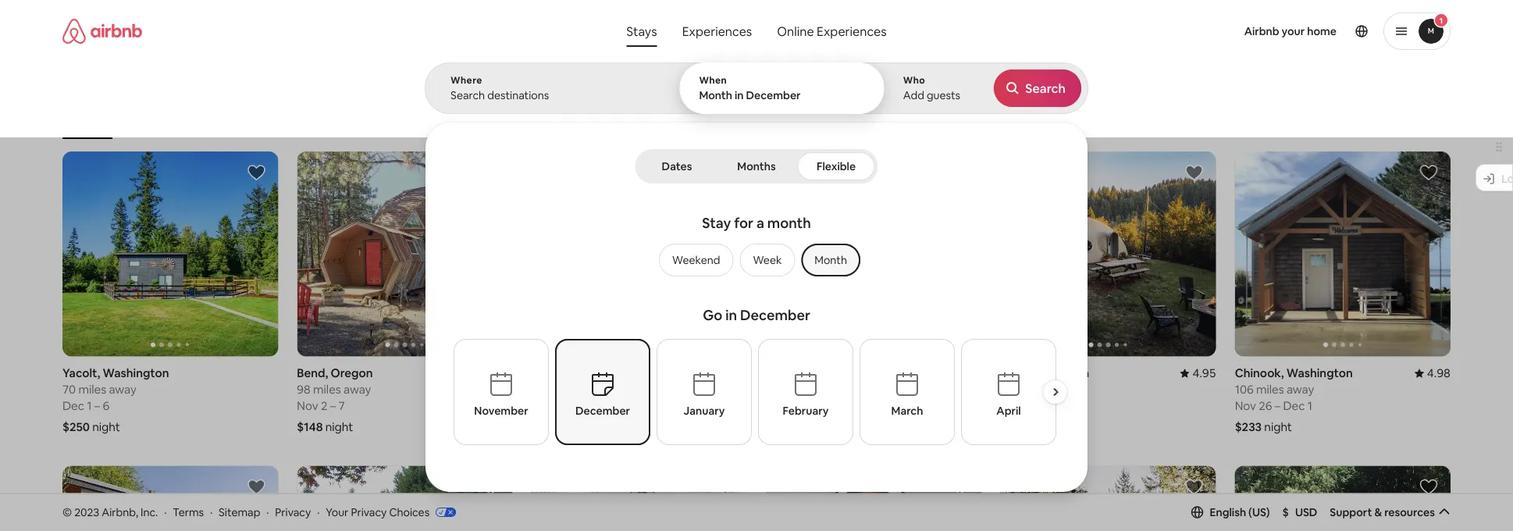 Task type: vqa. For each thing, say whether or not it's contained in the screenshot.
Entire
no



Task type: locate. For each thing, give the bounding box(es) containing it.
away inside eugene, oregon 68 miles away nov 5 – 10 $241 night
[[1047, 382, 1075, 397]]

dec right 26
[[1283, 398, 1305, 414]]

dec
[[62, 398, 84, 414], [1283, 398, 1305, 414]]

eugene, oregon 68 miles away nov 5 – 10 $241 night
[[1001, 365, 1089, 435]]

5 away from the left
[[1047, 382, 1075, 397]]

– right 15
[[804, 398, 810, 414]]

6 away from the left
[[1287, 382, 1315, 397]]

1 experiences from the left
[[682, 23, 752, 39]]

amazing views
[[629, 115, 695, 127]]

0 vertical spatial in
[[735, 88, 744, 102]]

month right week
[[815, 253, 847, 267]]

oregon inside eugene, oregon 68 miles away nov 5 – 10 $241 night
[[1047, 365, 1089, 381]]

4.95
[[489, 365, 513, 381], [1193, 365, 1216, 381]]

where
[[451, 74, 482, 86]]

– right the 11
[[568, 398, 574, 414]]

your privacy choices link
[[326, 505, 456, 520]]

2 nov from the left
[[297, 398, 318, 414]]

dec down 70
[[62, 398, 84, 414]]

nov for 68
[[1001, 398, 1022, 414]]

0 horizontal spatial privacy
[[275, 505, 311, 519]]

washington for dec
[[1287, 365, 1353, 381]]

– inside bend, oregon 98 miles away nov 2 – 7 $148 night
[[330, 398, 336, 414]]

miles up 26
[[1257, 382, 1284, 397]]

night inside bend, oregon 98 miles away nov 2 – 7 $148 night
[[325, 419, 353, 435]]

miles for 5
[[1017, 382, 1045, 397]]

add to wishlist: portland, oregon image down show
[[716, 478, 735, 496]]

nov inside rhododendron, oregon 56 miles away nov 11 – 16 $117 night
[[532, 398, 553, 414]]

0 horizontal spatial month
[[699, 88, 733, 102]]

away up 6
[[109, 382, 137, 397]]

miles inside chinook, washington 106 miles away nov 26 – dec 1 $233 night
[[1257, 382, 1284, 397]]

· right inc.
[[164, 505, 167, 519]]

go
[[703, 306, 723, 324]]

dates
[[662, 159, 692, 173]]

airbnb,
[[102, 505, 138, 519]]

0 vertical spatial month
[[699, 88, 733, 102]]

©
[[62, 505, 72, 519]]

3 oregon from the left
[[620, 365, 662, 381]]

november
[[474, 404, 528, 418]]

$
[[1283, 505, 1289, 519]]

1 horizontal spatial 4.95
[[1193, 365, 1216, 381]]

4 away from the left
[[578, 382, 606, 397]]

yacolt,
[[62, 365, 100, 381]]

dec inside yacolt, washington 70 miles away dec 1 – 6 $250 night
[[62, 398, 84, 414]]

2 away from the left
[[813, 382, 840, 397]]

3 night from the left
[[325, 419, 353, 435]]

4 oregon from the left
[[1047, 365, 1089, 381]]

away inside yacolt, washington 70 miles away dec 1 – 6 $250 night
[[109, 382, 137, 397]]

month down the when
[[699, 88, 733, 102]]

4 miles from the left
[[548, 382, 575, 397]]

– for 10
[[1034, 398, 1039, 414]]

0 horizontal spatial experiences
[[682, 23, 752, 39]]

2 night from the left
[[794, 419, 822, 435]]

$250
[[62, 419, 90, 435]]

– right 26
[[1275, 398, 1281, 414]]

2 dec from the left
[[1283, 398, 1305, 414]]

– left 7
[[330, 398, 336, 414]]

4.95 out of 5 average rating image
[[477, 365, 513, 381]]

when month in december
[[699, 74, 801, 102]]

december inside december button
[[575, 404, 630, 418]]

online experiences
[[777, 23, 887, 39]]

miles inside portland, oregon 50 miles away nov 15 – 20 night
[[782, 382, 810, 397]]

oregon inside bend, oregon 98 miles away nov 2 – 7 $148 night
[[331, 365, 373, 381]]

3 · from the left
[[266, 505, 269, 519]]

away inside rhododendron, oregon 56 miles away nov 11 – 16 $117 night
[[578, 382, 606, 397]]

oregon up 10
[[1047, 365, 1089, 381]]

miles up 5
[[1017, 382, 1045, 397]]

6
[[103, 398, 110, 414]]

miles inside bend, oregon 98 miles away nov 2 – 7 $148 night
[[313, 382, 341, 397]]

miles down yacolt,
[[78, 382, 106, 397]]

20
[[812, 398, 826, 414]]

cabins
[[498, 116, 528, 128]]

stay for a month
[[702, 214, 811, 232]]

night inside yacolt, washington 70 miles away dec 1 – 6 $250 night
[[92, 419, 120, 435]]

1 dec from the left
[[62, 398, 84, 414]]

night down 26
[[1265, 419, 1292, 435]]

experiences up the when
[[682, 23, 752, 39]]

1 away from the left
[[109, 382, 137, 397]]

4 night from the left
[[558, 419, 585, 435]]

1 – from the left
[[94, 398, 100, 414]]

1 horizontal spatial experiences
[[817, 23, 887, 39]]

washington right chinook,
[[1287, 365, 1353, 381]]

0 horizontal spatial 4.95
[[489, 365, 513, 381]]

2 washington from the left
[[1287, 365, 1353, 381]]

group containing weekend
[[653, 244, 861, 276]]

· right the terms
[[210, 505, 213, 519]]

· left your
[[317, 505, 320, 519]]

who
[[903, 74, 926, 86]]

nov inside bend, oregon 98 miles away nov 2 – 7 $148 night
[[297, 398, 318, 414]]

experiences inside button
[[682, 23, 752, 39]]

oregon inside portland, oregon 50 miles away nov 15 – 20 night
[[819, 365, 861, 381]]

tab list containing dates
[[638, 149, 875, 184]]

miles up 15
[[782, 382, 810, 397]]

nov left 2
[[297, 398, 318, 414]]

– for dec
[[1275, 398, 1281, 414]]

amazing
[[629, 115, 668, 127]]

3 miles from the left
[[313, 382, 341, 397]]

– inside yacolt, washington 70 miles away dec 1 – 6 $250 night
[[94, 398, 100, 414]]

night inside eugene, oregon 68 miles away nov 5 – 10 $241 night
[[1028, 419, 1056, 435]]

oregon inside rhododendron, oregon 56 miles away nov 11 – 16 $117 night
[[620, 365, 662, 381]]

away for 20
[[813, 382, 840, 397]]

away up 10
[[1047, 382, 1075, 397]]

show map
[[721, 436, 774, 450]]

night inside rhododendron, oregon 56 miles away nov 11 – 16 $117 night
[[558, 419, 585, 435]]

group inside the stay for a month group
[[653, 244, 861, 276]]

night for yacolt, washington 70 miles away dec 1 – 6 $250 night
[[92, 419, 120, 435]]

away up 20
[[813, 382, 840, 397]]

0 horizontal spatial washington
[[103, 365, 169, 381]]

miles inside yacolt, washington 70 miles away dec 1 – 6 $250 night
[[78, 382, 106, 397]]

night down 7
[[325, 419, 353, 435]]

experiences button
[[670, 16, 765, 47]]

1 horizontal spatial washington
[[1287, 365, 1353, 381]]

2 – from the left
[[804, 398, 810, 414]]

month inside group
[[815, 253, 847, 267]]

nov inside eugene, oregon 68 miles away nov 5 – 10 $241 night
[[1001, 398, 1022, 414]]

washington
[[103, 365, 169, 381], [1287, 365, 1353, 381]]

nov inside portland, oregon 50 miles away nov 15 – 20 night
[[766, 398, 787, 414]]

rhododendron, oregon 56 miles away nov 11 – 16 $117 night
[[532, 365, 662, 435]]

miles up the 11
[[548, 382, 575, 397]]

add to wishlist: chinook, washington image
[[1420, 163, 1439, 182]]

1 horizontal spatial 1
[[1308, 398, 1313, 414]]

nov down 56
[[532, 398, 553, 414]]

nov inside chinook, washington 106 miles away nov 26 – dec 1 $233 night
[[1235, 398, 1257, 414]]

6 miles from the left
[[1257, 382, 1284, 397]]

6 – from the left
[[1275, 398, 1281, 414]]

10
[[1042, 398, 1054, 414]]

night down 16
[[558, 419, 585, 435]]

terms · sitemap · privacy ·
[[173, 505, 320, 519]]

privacy right your
[[351, 505, 387, 519]]

night down february
[[794, 419, 822, 435]]

$241
[[1001, 419, 1026, 435]]

in
[[735, 88, 744, 102], [726, 306, 737, 324]]

miles inside rhododendron, oregon 56 miles away nov 11 – 16 $117 night
[[548, 382, 575, 397]]

miles for 11
[[548, 382, 575, 397]]

november button
[[453, 339, 549, 445]]

english (us) button
[[1191, 505, 1270, 519]]

1 horizontal spatial privacy
[[351, 505, 387, 519]]

1 horizontal spatial add to wishlist: portland, oregon image
[[716, 478, 735, 496]]

go in december group
[[453, 300, 1074, 472]]

0 horizontal spatial 1
[[87, 398, 92, 414]]

home
[[1307, 24, 1337, 38]]

– inside rhododendron, oregon 56 miles away nov 11 – 16 $117 night
[[568, 398, 574, 414]]

month inside when month in december
[[699, 88, 733, 102]]

mansions
[[424, 116, 465, 128]]

away
[[109, 382, 137, 397], [813, 382, 840, 397], [344, 382, 371, 397], [578, 382, 606, 397], [1047, 382, 1075, 397], [1287, 382, 1315, 397]]

2 vertical spatial december
[[575, 404, 630, 418]]

$ usd
[[1283, 505, 1318, 519]]

beachfront
[[894, 116, 944, 128]]

1 horizontal spatial dec
[[1283, 398, 1305, 414]]

experiences right 'online'
[[817, 23, 887, 39]]

5 miles from the left
[[1017, 382, 1045, 397]]

98
[[297, 382, 311, 397]]

night down 6
[[92, 419, 120, 435]]

miles
[[78, 382, 106, 397], [782, 382, 810, 397], [313, 382, 341, 397], [548, 382, 575, 397], [1017, 382, 1045, 397], [1257, 382, 1284, 397]]

oregon for 68 miles away
[[1047, 365, 1089, 381]]

away up 7
[[344, 382, 371, 397]]

5 nov from the left
[[1235, 398, 1257, 414]]

3 away from the left
[[344, 382, 371, 397]]

march
[[891, 404, 923, 418]]

rhododendron,
[[532, 365, 617, 381]]

·
[[164, 505, 167, 519], [210, 505, 213, 519], [266, 505, 269, 519], [317, 505, 320, 519]]

oregon up 20
[[819, 365, 861, 381]]

0 horizontal spatial dec
[[62, 398, 84, 414]]

4 – from the left
[[568, 398, 574, 414]]

privacy left your
[[275, 505, 311, 519]]

· left privacy link
[[266, 505, 269, 519]]

away for dec
[[1287, 382, 1315, 397]]

december up 'treehouses'
[[746, 88, 801, 102]]

1 horizontal spatial month
[[815, 253, 847, 267]]

washington inside yacolt, washington 70 miles away dec 1 – 6 $250 night
[[103, 365, 169, 381]]

away inside portland, oregon 50 miles away nov 15 – 20 night
[[813, 382, 840, 397]]

washington inside chinook, washington 106 miles away nov 26 – dec 1 $233 night
[[1287, 365, 1353, 381]]

add to wishlist: douglas county, oregon image
[[1185, 478, 1204, 496]]

1 washington from the left
[[103, 365, 169, 381]]

chinook, washington 106 miles away nov 26 – dec 1 $233 night
[[1235, 365, 1353, 435]]

nov down 50
[[766, 398, 787, 414]]

away for 10
[[1047, 382, 1075, 397]]

chinook,
[[1235, 365, 1284, 381]]

1 · from the left
[[164, 505, 167, 519]]

nov down 106 at right
[[1235, 398, 1257, 414]]

None search field
[[425, 0, 1089, 492]]

$117
[[532, 419, 555, 435]]

1 vertical spatial in
[[726, 306, 737, 324]]

4 nov from the left
[[1001, 398, 1022, 414]]

1 nov from the left
[[766, 398, 787, 414]]

0 vertical spatial december
[[746, 88, 801, 102]]

miles up 2
[[313, 382, 341, 397]]

1 inside dropdown button
[[1440, 15, 1443, 25]]

month
[[699, 88, 733, 102], [815, 253, 847, 267]]

night down 10
[[1028, 419, 1056, 435]]

– inside eugene, oregon 68 miles away nov 5 – 10 $241 night
[[1034, 398, 1039, 414]]

washington up 6
[[103, 365, 169, 381]]

oregon up 7
[[331, 365, 373, 381]]

4.95 out of 5 average rating image
[[1180, 365, 1216, 381]]

miles for 2
[[313, 382, 341, 397]]

2023
[[74, 505, 99, 519]]

5 – from the left
[[1034, 398, 1039, 414]]

3 – from the left
[[330, 398, 336, 414]]

4.98 out of 5 average rating image
[[1415, 365, 1451, 381]]

© 2023 airbnb, inc. ·
[[62, 505, 167, 519]]

nov for 106
[[1235, 398, 1257, 414]]

group
[[62, 78, 1183, 139], [62, 152, 278, 357], [297, 152, 513, 357], [532, 152, 747, 357], [766, 152, 982, 357], [1001, 152, 1216, 357], [1235, 152, 1451, 357], [653, 244, 861, 276], [62, 466, 278, 531], [297, 466, 513, 531], [532, 466, 747, 531], [766, 466, 982, 531], [1001, 466, 1216, 531], [1235, 466, 1451, 531]]

0 horizontal spatial add to wishlist: portland, oregon image
[[247, 478, 266, 496]]

away inside bend, oregon 98 miles away nov 2 – 7 $148 night
[[344, 382, 371, 397]]

miles for 15
[[782, 382, 810, 397]]

1 vertical spatial month
[[815, 253, 847, 267]]

experiences
[[682, 23, 752, 39], [817, 23, 887, 39]]

2 oregon from the left
[[331, 365, 373, 381]]

68
[[1001, 382, 1014, 397]]

december
[[746, 88, 801, 102], [740, 306, 811, 324], [575, 404, 630, 418]]

oregon for 50 miles away
[[819, 365, 861, 381]]

4.95 left chinook,
[[1193, 365, 1216, 381]]

in up 'treehouses'
[[735, 88, 744, 102]]

march button
[[859, 339, 955, 445]]

tab list
[[638, 149, 875, 184]]

away inside chinook, washington 106 miles away nov 26 – dec 1 $233 night
[[1287, 382, 1315, 397]]

airbnb your home link
[[1235, 15, 1346, 48]]

4.95 up november
[[489, 365, 513, 381]]

1 night from the left
[[92, 419, 120, 435]]

miles inside eugene, oregon 68 miles away nov 5 – 10 $241 night
[[1017, 382, 1045, 397]]

– for 16
[[568, 398, 574, 414]]

away up 16
[[578, 382, 606, 397]]

– inside portland, oregon 50 miles away nov 15 – 20 night
[[804, 398, 810, 414]]

2 miles from the left
[[782, 382, 810, 397]]

$148
[[297, 419, 323, 435]]

– for 20
[[804, 398, 810, 414]]

– left 6
[[94, 398, 100, 414]]

1 privacy from the left
[[275, 505, 311, 519]]

1 add to wishlist: portland, oregon image from the left
[[247, 478, 266, 496]]

oregon right rhododendron,
[[620, 365, 662, 381]]

2 horizontal spatial 1
[[1440, 15, 1443, 25]]

washington for 6
[[103, 365, 169, 381]]

add to wishlist: portland, oregon image
[[247, 478, 266, 496], [716, 478, 735, 496]]

in right go
[[726, 306, 737, 324]]

15
[[790, 398, 801, 414]]

away for 16
[[578, 382, 606, 397]]

december down week
[[740, 306, 811, 324]]

eugene,
[[1001, 365, 1045, 381]]

away right 106 at right
[[1287, 382, 1315, 397]]

privacy
[[275, 505, 311, 519], [351, 505, 387, 519]]

december right the 11
[[575, 404, 630, 418]]

1 oregon from the left
[[819, 365, 861, 381]]

add to wishlist: portland, oregon image up 'terms · sitemap · privacy ·'
[[247, 478, 266, 496]]

5 night from the left
[[1028, 419, 1056, 435]]

3 nov from the left
[[532, 398, 553, 414]]

1 miles from the left
[[78, 382, 106, 397]]

–
[[94, 398, 100, 414], [804, 398, 810, 414], [330, 398, 336, 414], [568, 398, 574, 414], [1034, 398, 1039, 414], [1275, 398, 1281, 414]]

– right 5
[[1034, 398, 1039, 414]]

– inside chinook, washington 106 miles away nov 26 – dec 1 $233 night
[[1275, 398, 1281, 414]]

nov left 5
[[1001, 398, 1022, 414]]

4.9 out of 5 average rating image
[[953, 366, 982, 381]]

6 night from the left
[[1265, 419, 1292, 435]]



Task type: describe. For each thing, give the bounding box(es) containing it.
add to wishlist: yacolt, washington image
[[247, 163, 266, 182]]

group containing amazing views
[[62, 78, 1183, 139]]

56
[[532, 382, 545, 397]]

add to wishlist: vader, washington image
[[1420, 478, 1439, 496]]

nov for 50
[[766, 398, 787, 414]]

dates button
[[638, 152, 716, 180]]

night inside portland, oregon 50 miles away nov 15 – 20 night
[[794, 419, 822, 435]]

who add guests
[[903, 74, 961, 102]]

in inside group
[[726, 306, 737, 324]]

11
[[555, 398, 565, 414]]

february button
[[758, 339, 853, 445]]

night for bend, oregon 98 miles away nov 2 – 7 $148 night
[[325, 419, 353, 435]]

terms link
[[173, 505, 204, 519]]

add to wishlist: rhododendron, oregon image
[[716, 163, 735, 182]]

portland, oregon 50 miles away nov 15 – 20 night
[[766, 365, 861, 435]]

nov for 56
[[532, 398, 553, 414]]

1 vertical spatial december
[[740, 306, 811, 324]]

oregon for 98 miles away
[[331, 365, 373, 381]]

add to wishlist: vancouver, washington image
[[482, 478, 500, 496]]

oregon for 56 miles away
[[620, 365, 662, 381]]

sitemap link
[[219, 505, 260, 519]]

stays tab panel
[[425, 62, 1089, 492]]

when
[[699, 74, 727, 86]]

week
[[753, 253, 782, 267]]

$233
[[1235, 419, 1262, 435]]

bend,
[[297, 365, 328, 381]]

1 4.95 from the left
[[489, 365, 513, 381]]

nov for 98
[[297, 398, 318, 414]]

1 button
[[1384, 12, 1451, 50]]

stay
[[702, 214, 731, 232]]

4.98
[[1427, 365, 1451, 381]]

flexible button
[[798, 152, 875, 180]]

add
[[903, 88, 925, 102]]

26
[[1259, 398, 1273, 414]]

2 · from the left
[[210, 505, 213, 519]]

4.94 out of 5 average rating image
[[711, 366, 747, 381]]

(us)
[[1249, 505, 1270, 519]]

inc.
[[141, 505, 158, 519]]

flexible
[[817, 159, 856, 173]]

january
[[683, 404, 725, 418]]

16
[[576, 398, 588, 414]]

views
[[670, 115, 695, 127]]

support
[[1330, 505, 1372, 519]]

bend, oregon 98 miles away nov 2 – 7 $148 night
[[297, 365, 373, 435]]

april button
[[961, 339, 1056, 445]]

treehouses
[[720, 116, 771, 128]]

away for 6
[[109, 382, 137, 397]]

portland,
[[766, 365, 816, 381]]

1 inside yacolt, washington 70 miles away dec 1 – 6 $250 night
[[87, 398, 92, 414]]

your privacy choices
[[326, 505, 430, 519]]

4 · from the left
[[317, 505, 320, 519]]

1 inside chinook, washington 106 miles away nov 26 – dec 1 $233 night
[[1308, 398, 1313, 414]]

– for 7
[[330, 398, 336, 414]]

stays button
[[614, 16, 670, 47]]

2 privacy from the left
[[351, 505, 387, 519]]

april
[[996, 404, 1021, 418]]

usd
[[1296, 505, 1318, 519]]

support & resources button
[[1330, 505, 1451, 519]]

2 add to wishlist: portland, oregon image from the left
[[716, 478, 735, 496]]

sitemap
[[219, 505, 260, 519]]

away for 7
[[344, 382, 371, 397]]

add to wishlist: eugene, oregon image
[[1185, 163, 1204, 182]]

night inside chinook, washington 106 miles away nov 26 – dec 1 $233 night
[[1265, 419, 1292, 435]]

miles for 26
[[1257, 382, 1284, 397]]

what can we help you find? tab list
[[614, 16, 765, 47]]

privacy link
[[275, 505, 311, 519]]

2 experiences from the left
[[817, 23, 887, 39]]

months button
[[719, 152, 795, 180]]

50
[[766, 382, 780, 397]]

guests
[[927, 88, 961, 102]]

online experiences link
[[765, 16, 899, 47]]

– for 6
[[94, 398, 100, 414]]

months
[[737, 159, 776, 173]]

none search field containing stay for a month
[[425, 0, 1089, 492]]

resources
[[1385, 505, 1435, 519]]

miles for 1
[[78, 382, 106, 397]]

70
[[62, 382, 76, 397]]

tab list inside stays tab panel
[[638, 149, 875, 184]]

omg!
[[569, 116, 594, 128]]

go in december
[[703, 306, 811, 324]]

december inside when month in december
[[746, 88, 801, 102]]

profile element
[[913, 0, 1451, 62]]

106
[[1235, 382, 1254, 397]]

add to wishlist: portland, oregon image
[[951, 478, 969, 496]]

stays
[[627, 23, 657, 39]]

december button
[[555, 339, 650, 445]]

2
[[321, 398, 327, 414]]

your
[[326, 505, 349, 519]]

in inside when month in december
[[735, 88, 744, 102]]

Where field
[[451, 88, 655, 102]]

show
[[721, 436, 749, 450]]

night for eugene, oregon 68 miles away nov 5 – 10 $241 night
[[1028, 419, 1056, 435]]

airbnb
[[1245, 24, 1280, 38]]

dec inside chinook, washington 106 miles away nov 26 – dec 1 $233 night
[[1283, 398, 1305, 414]]

terms
[[173, 505, 204, 519]]

january button
[[656, 339, 752, 445]]

choices
[[389, 505, 430, 519]]

month
[[767, 214, 811, 232]]

map
[[751, 436, 774, 450]]

weekend
[[672, 253, 720, 267]]

stay for a month group
[[503, 208, 1011, 300]]

towers
[[975, 116, 1006, 128]]

2 4.95 from the left
[[1193, 365, 1216, 381]]

show map button
[[705, 425, 808, 462]]

5
[[1025, 398, 1031, 414]]

english (us)
[[1210, 505, 1270, 519]]

support & resources
[[1330, 505, 1435, 519]]

your
[[1282, 24, 1305, 38]]

night for rhododendron, oregon 56 miles away nov 11 – 16 $117 night
[[558, 419, 585, 435]]

for
[[734, 214, 754, 232]]

english
[[1210, 505, 1246, 519]]



